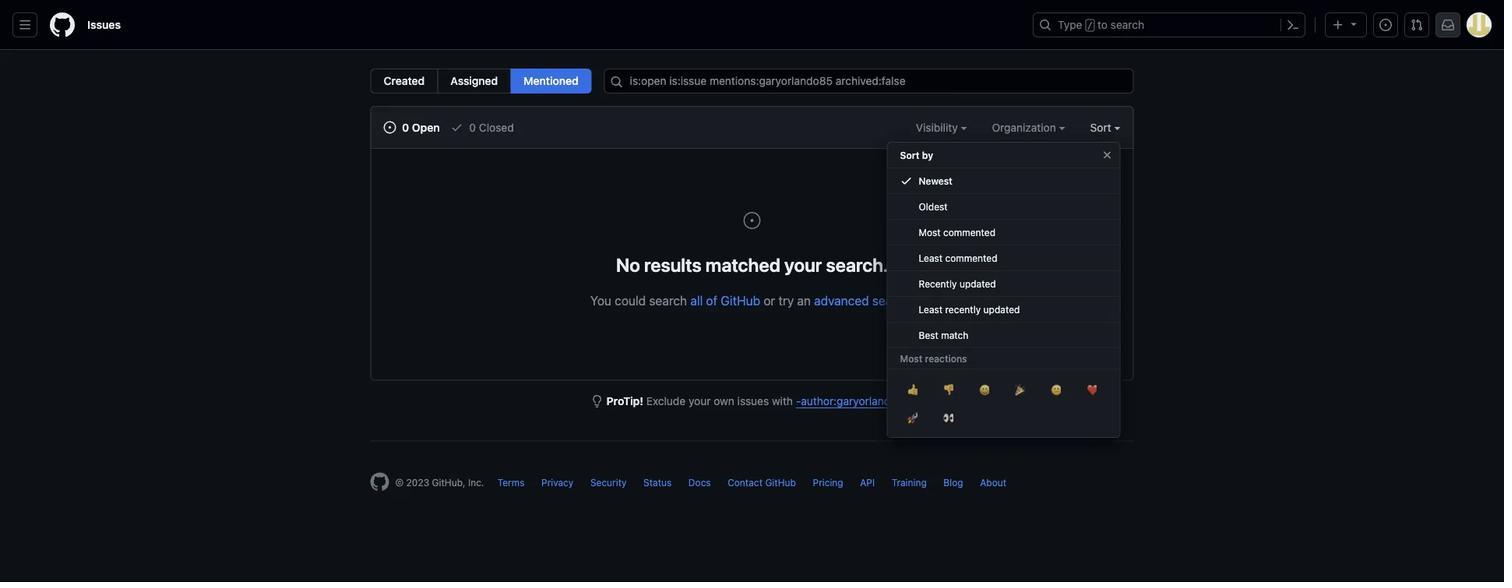 Task type: describe. For each thing, give the bounding box(es) containing it.
0 closed
[[467, 121, 514, 134]]

commented for most commented
[[944, 227, 996, 238]]

0 for closed
[[469, 121, 476, 134]]

search image
[[611, 76, 623, 88]]

training link
[[892, 477, 927, 488]]

assigned link
[[437, 69, 511, 94]]

type / to search
[[1058, 18, 1145, 31]]

check image for the "0 closed" link
[[451, 121, 463, 134]]

1 vertical spatial updated
[[984, 304, 1020, 315]]

of
[[706, 293, 718, 308]]

protip! exclude your own issues with -author:garyorlando85 .
[[607, 395, 914, 408]]

open
[[412, 121, 440, 134]]

1 horizontal spatial your
[[785, 254, 822, 275]]

oldest link
[[888, 194, 1120, 220]]

0 vertical spatial updated
[[960, 278, 996, 289]]

terms
[[498, 477, 525, 488]]

least commented
[[919, 252, 998, 263]]

best match
[[919, 330, 969, 341]]

sort for sort by
[[900, 150, 920, 161]]

2 horizontal spatial search
[[1111, 18, 1145, 31]]

light bulb image
[[591, 395, 604, 408]]

all
[[691, 293, 703, 308]]

recently updated link
[[888, 271, 1120, 297]]

most commented link
[[888, 220, 1120, 245]]

contact github
[[728, 477, 796, 488]]

docs
[[689, 477, 711, 488]]

👀 link
[[930, 404, 966, 432]]

protip!
[[607, 395, 644, 408]]

could
[[615, 293, 646, 308]]

organization button
[[992, 119, 1066, 136]]

security link
[[591, 477, 627, 488]]

command palette image
[[1287, 19, 1300, 31]]

match
[[942, 330, 969, 341]]

recently updated
[[919, 278, 996, 289]]

oldest
[[919, 201, 948, 212]]

recently
[[919, 278, 957, 289]]

terms link
[[498, 477, 525, 488]]

/
[[1088, 20, 1093, 31]]

you
[[591, 293, 612, 308]]

issues
[[738, 395, 769, 408]]

notifications image
[[1442, 19, 1455, 31]]

api link
[[860, 477, 875, 488]]

©
[[395, 477, 404, 488]]

most for most commented
[[919, 227, 941, 238]]

check image for newest link
[[900, 175, 913, 187]]

😕
[[1051, 384, 1060, 396]]

results
[[644, 254, 702, 275]]

2 . from the top
[[910, 395, 914, 408]]

homepage image
[[50, 12, 75, 37]]

issues
[[87, 18, 121, 31]]

least commented link
[[888, 245, 1120, 271]]

visibility
[[916, 121, 961, 134]]

0 open link
[[384, 119, 440, 136]]

contact github link
[[728, 477, 796, 488]]

🎉 link
[[1002, 376, 1038, 404]]

security
[[591, 477, 627, 488]]

all of github link
[[691, 293, 761, 308]]

close menu image
[[1102, 149, 1114, 161]]

no results matched your search.
[[616, 254, 888, 275]]

newest link
[[888, 168, 1120, 194]]

least recently updated
[[919, 304, 1020, 315]]

reactions
[[925, 353, 968, 364]]

sort for sort
[[1091, 121, 1112, 134]]

git pull request image
[[1411, 19, 1424, 31]]

sort by
[[900, 150, 934, 161]]

inc.
[[468, 477, 484, 488]]

best match link
[[888, 323, 1120, 348]]

-
[[796, 395, 801, 408]]

created
[[384, 74, 425, 87]]

👍
[[907, 384, 917, 396]]

least for least recently updated
[[919, 304, 943, 315]]

issues element
[[371, 69, 592, 94]]

own
[[714, 395, 735, 408]]

😄
[[979, 384, 989, 396]]

homepage image
[[371, 473, 389, 491]]

👎 link
[[930, 376, 966, 404]]

least for least commented
[[919, 252, 943, 263]]

Issues search field
[[604, 69, 1134, 94]]

Search all issues text field
[[604, 69, 1134, 94]]



Task type: vqa. For each thing, say whether or not it's contained in the screenshot.
MODELS at the bottom of page
no



Task type: locate. For each thing, give the bounding box(es) containing it.
🚀 link
[[894, 404, 930, 432]]

recently
[[946, 304, 981, 315]]

0 inside 0 open link
[[402, 121, 409, 134]]

2 0 from the left
[[469, 121, 476, 134]]

issue opened image
[[1380, 19, 1393, 31], [743, 211, 762, 230]]

0 vertical spatial your
[[785, 254, 822, 275]]

1 vertical spatial most
[[900, 353, 923, 364]]

training
[[892, 477, 927, 488]]

0 horizontal spatial github
[[721, 293, 761, 308]]

1 least from the top
[[919, 252, 943, 263]]

status
[[644, 477, 672, 488]]

status link
[[644, 477, 672, 488]]

0 horizontal spatial search
[[649, 293, 687, 308]]

commented up "least commented"
[[944, 227, 996, 238]]

sort inside popup button
[[1091, 121, 1112, 134]]

to
[[1098, 18, 1108, 31]]

least up best
[[919, 304, 943, 315]]

1 vertical spatial commented
[[946, 252, 998, 263]]

least
[[919, 252, 943, 263], [919, 304, 943, 315]]

triangle down image
[[1348, 18, 1361, 30]]

pricing link
[[813, 477, 844, 488]]

type
[[1058, 18, 1083, 31]]

least up recently
[[919, 252, 943, 263]]

updated down recently updated link
[[984, 304, 1020, 315]]

most down oldest on the right top of page
[[919, 227, 941, 238]]

check image
[[451, 121, 463, 134], [900, 175, 913, 187]]

1 horizontal spatial check image
[[900, 175, 913, 187]]

search.
[[826, 254, 888, 275]]

🚀
[[907, 412, 917, 424]]

0 vertical spatial check image
[[451, 121, 463, 134]]

❤️
[[1087, 384, 1096, 396]]

1 . from the top
[[911, 293, 914, 308]]

0 vertical spatial commented
[[944, 227, 996, 238]]

blog
[[944, 477, 964, 488]]

1 0 from the left
[[402, 121, 409, 134]]

search left all
[[649, 293, 687, 308]]

😕 link
[[1038, 376, 1073, 404]]

pricing
[[813, 477, 844, 488]]

0 vertical spatial least
[[919, 252, 943, 263]]

👀
[[943, 412, 953, 424]]

check image right open
[[451, 121, 463, 134]]

😄 link
[[966, 376, 1002, 404]]

0 for open
[[402, 121, 409, 134]]

author:garyorlando85
[[801, 395, 910, 408]]

0 inside the "0 closed" link
[[469, 121, 476, 134]]

github right "contact"
[[766, 477, 796, 488]]

1 horizontal spatial sort
[[1091, 121, 1112, 134]]

0 closed link
[[451, 119, 514, 136]]

your up an
[[785, 254, 822, 275]]

issue opened image left git pull request image
[[1380, 19, 1393, 31]]

issue opened image
[[384, 121, 396, 134]]

most reactions
[[900, 353, 968, 364]]

0 vertical spatial most
[[919, 227, 941, 238]]

privacy
[[542, 477, 574, 488]]

🎉
[[1015, 384, 1024, 396]]

api
[[860, 477, 875, 488]]

1 horizontal spatial search
[[873, 293, 911, 308]]

👎
[[943, 384, 953, 396]]

0 vertical spatial github
[[721, 293, 761, 308]]

or
[[764, 293, 776, 308]]

sort up the close menu image
[[1091, 121, 1112, 134]]

issue opened image up no results matched your search.
[[743, 211, 762, 230]]

by
[[923, 150, 934, 161]]

plus image
[[1333, 19, 1345, 31]]

sort left by
[[900, 150, 920, 161]]

with
[[772, 395, 793, 408]]

matched
[[706, 254, 781, 275]]

visibility button
[[916, 119, 967, 136]]

footer
[[358, 441, 1147, 530]]

0 open
[[399, 121, 440, 134]]

updated
[[960, 278, 996, 289], [984, 304, 1020, 315]]

check image inside newest link
[[900, 175, 913, 187]]

docs link
[[689, 477, 711, 488]]

advanced search link
[[814, 293, 911, 308]]

assigned
[[451, 74, 498, 87]]

most down best
[[900, 353, 923, 364]]

you could search all of github or try an advanced search .
[[591, 293, 914, 308]]

1 vertical spatial check image
[[900, 175, 913, 187]]

github,
[[432, 477, 466, 488]]

blog link
[[944, 477, 964, 488]]

👍 link
[[894, 376, 930, 404]]

commented up recently updated
[[946, 252, 998, 263]]

github inside footer
[[766, 477, 796, 488]]

your left own
[[689, 395, 711, 408]]

0 right issue opened image
[[402, 121, 409, 134]]

0 horizontal spatial your
[[689, 395, 711, 408]]

0 horizontal spatial 0
[[402, 121, 409, 134]]

1 vertical spatial sort
[[900, 150, 920, 161]]

check image down the sort by
[[900, 175, 913, 187]]

updated up least recently updated
[[960, 278, 996, 289]]

.
[[911, 293, 914, 308], [910, 395, 914, 408]]

1 vertical spatial least
[[919, 304, 943, 315]]

0 left closed
[[469, 121, 476, 134]]

most for most reactions
[[900, 353, 923, 364]]

1 horizontal spatial 0
[[469, 121, 476, 134]]

© 2023 github, inc.
[[395, 477, 484, 488]]

commented for least commented
[[946, 252, 998, 263]]

0 vertical spatial issue opened image
[[1380, 19, 1393, 31]]

-author:garyorlando85 link
[[796, 395, 910, 408]]

0 horizontal spatial check image
[[451, 121, 463, 134]]

about link
[[981, 477, 1007, 488]]

search
[[1111, 18, 1145, 31], [649, 293, 687, 308], [873, 293, 911, 308]]

organization
[[992, 121, 1059, 134]]

newest
[[919, 175, 953, 186]]

check image inside the "0 closed" link
[[451, 121, 463, 134]]

search right to
[[1111, 18, 1145, 31]]

closed
[[479, 121, 514, 134]]

no
[[616, 254, 640, 275]]

sort button
[[1091, 119, 1121, 136]]

github
[[721, 293, 761, 308], [766, 477, 796, 488]]

1 vertical spatial github
[[766, 477, 796, 488]]

1 vertical spatial .
[[910, 395, 914, 408]]

1 vertical spatial issue opened image
[[743, 211, 762, 230]]

contact
[[728, 477, 763, 488]]

github right the of
[[721, 293, 761, 308]]

0 vertical spatial .
[[911, 293, 914, 308]]

least recently updated link
[[888, 297, 1120, 323]]

footer containing © 2023 github, inc.
[[358, 441, 1147, 530]]

1 vertical spatial your
[[689, 395, 711, 408]]

search down search. at the right
[[873, 293, 911, 308]]

2 least from the top
[[919, 304, 943, 315]]

0 vertical spatial sort
[[1091, 121, 1112, 134]]

best
[[919, 330, 939, 341]]

most commented
[[919, 227, 996, 238]]

advanced
[[814, 293, 869, 308]]

try
[[779, 293, 794, 308]]

1 horizontal spatial issue opened image
[[1380, 19, 1393, 31]]

0 horizontal spatial issue opened image
[[743, 211, 762, 230]]

❤️ link
[[1073, 376, 1109, 404]]

exclude
[[647, 395, 686, 408]]

about
[[981, 477, 1007, 488]]

most
[[919, 227, 941, 238], [900, 353, 923, 364]]

commented inside least commented link
[[946, 252, 998, 263]]

0 horizontal spatial sort
[[900, 150, 920, 161]]

commented inside most commented link
[[944, 227, 996, 238]]

2023
[[406, 477, 430, 488]]

1 horizontal spatial github
[[766, 477, 796, 488]]

privacy link
[[542, 477, 574, 488]]



